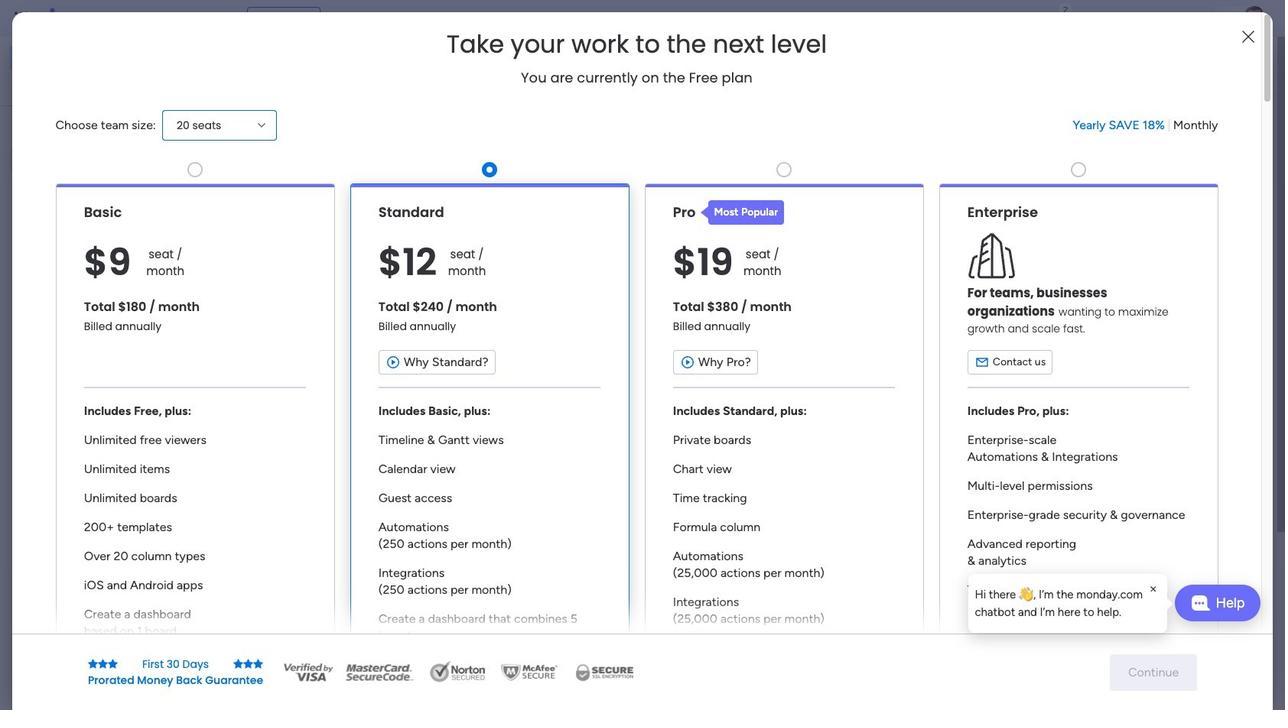 Task type: describe. For each thing, give the bounding box(es) containing it.
terry turtle image
[[272, 629, 303, 659]]

close recently visited image
[[236, 125, 255, 143]]

see plans image
[[254, 10, 268, 27]]

2 star image from the left
[[98, 659, 108, 670]]

help center element
[[1033, 631, 1262, 692]]

circle o image
[[1056, 183, 1066, 194]]

help image
[[1186, 11, 1201, 26]]

star image for third star icon from left
[[233, 659, 243, 670]]

update feed image
[[1047, 11, 1063, 26]]

2 vertical spatial option
[[0, 181, 195, 184]]

notifications image
[[1014, 11, 1029, 26]]

select product image
[[14, 11, 29, 26]]

enterprise tier selected option
[[939, 183, 1218, 690]]

tier options list box
[[55, 156, 1218, 690]]

chat bot icon image
[[1191, 596, 1210, 611]]

remove from favorites image
[[454, 467, 469, 482]]

mcafee secure image
[[499, 661, 560, 684]]

terry turtle image
[[1242, 6, 1267, 31]]

ssl encrypted image
[[566, 661, 643, 684]]



Task type: locate. For each thing, give the bounding box(es) containing it.
dialog
[[969, 575, 1167, 633]]

templates image image
[[1047, 308, 1248, 413]]

norton secured image
[[424, 661, 493, 684]]

getting started element
[[1033, 558, 1262, 619]]

option
[[9, 46, 186, 70], [9, 72, 186, 96], [0, 181, 195, 184]]

2 image
[[1059, 1, 1073, 18]]

monday marketplace image
[[1115, 11, 1130, 26]]

section head
[[700, 200, 784, 225]]

1 add to favorites image from the left
[[454, 280, 469, 295]]

3 star image from the left
[[253, 659, 263, 670]]

1 star image from the left
[[108, 659, 118, 670]]

2 star image from the left
[[243, 659, 253, 670]]

mastercard secure code image
[[341, 661, 418, 684]]

heading
[[447, 31, 827, 58]]

1 horizontal spatial add to favorites image
[[704, 280, 719, 295]]

invite members image
[[1081, 11, 1096, 26]]

2 add to favorites image from the left
[[704, 280, 719, 295]]

standard tier selected option
[[350, 183, 629, 690]]

check circle image
[[1056, 163, 1066, 175]]

component image
[[756, 303, 770, 317]]

2 element
[[391, 576, 409, 594]]

verified by visa image
[[282, 661, 335, 684]]

3 star image from the left
[[233, 659, 243, 670]]

star image
[[88, 659, 98, 670], [98, 659, 108, 670], [233, 659, 243, 670]]

billing cycle selection group
[[1073, 117, 1218, 134]]

1 star image from the left
[[88, 659, 98, 670]]

section head inside pro tier selected option
[[700, 200, 784, 225]]

list box
[[0, 179, 195, 544]]

search everything image
[[1152, 11, 1167, 26]]

add to favorites image
[[954, 280, 969, 295]]

add to favorites image
[[454, 280, 469, 295], [704, 280, 719, 295]]

0 horizontal spatial add to favorites image
[[454, 280, 469, 295]]

star image
[[108, 659, 118, 670], [243, 659, 253, 670], [253, 659, 263, 670]]

quick search results list box
[[236, 143, 996, 533]]

pro tier selected option
[[645, 183, 924, 690]]

star image for 1st star icon from the left
[[88, 659, 98, 670]]

0 vertical spatial option
[[9, 46, 186, 70]]

1 vertical spatial option
[[9, 72, 186, 96]]

basic tier selected option
[[55, 183, 335, 690]]



Task type: vqa. For each thing, say whether or not it's contained in the screenshot.
'Sync'
no



